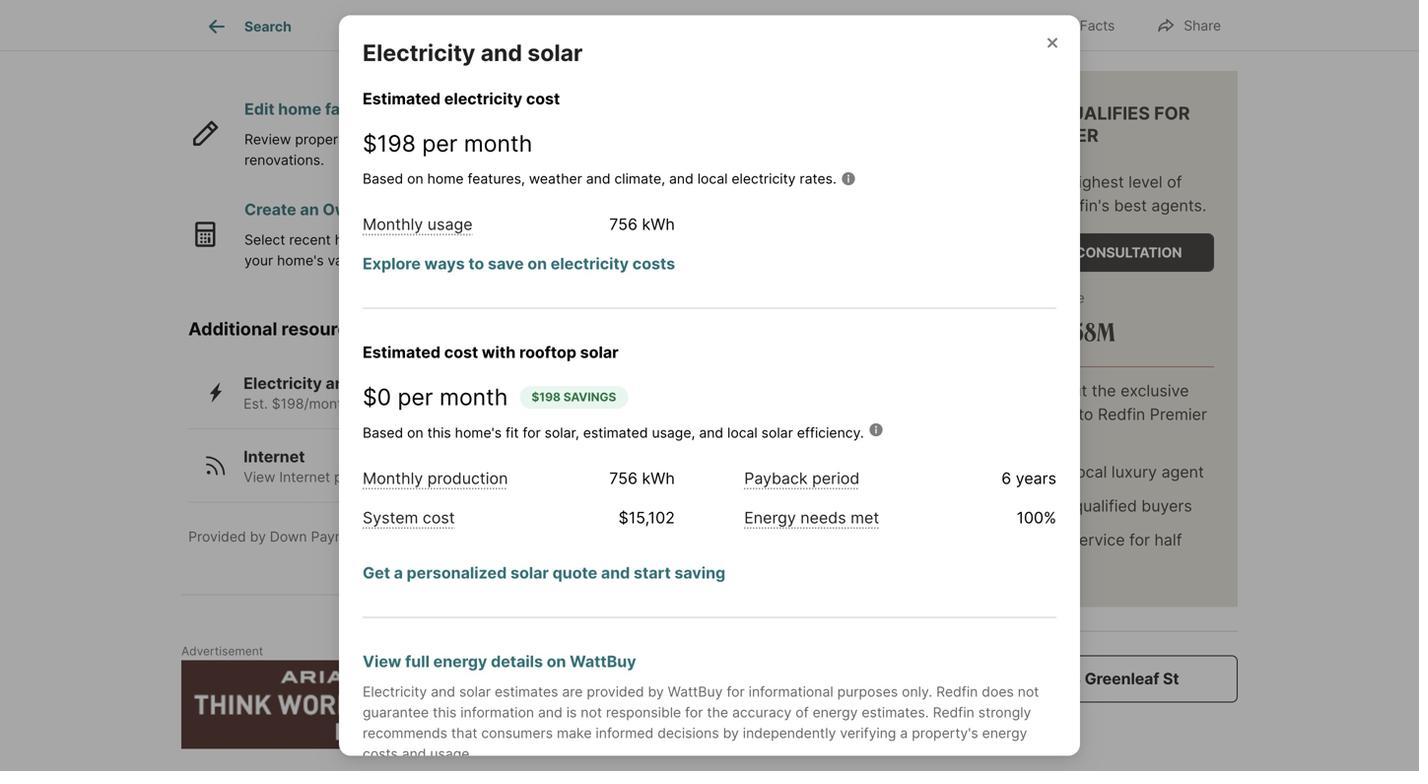 Task type: locate. For each thing, give the bounding box(es) containing it.
0 horizontal spatial a
[[394, 564, 403, 583]]

met
[[851, 509, 879, 528]]

view up 'down'
[[244, 469, 275, 486]]

2 756 from the top
[[609, 469, 638, 489]]

0 vertical spatial service
[[953, 196, 1007, 215]]

details down the facts
[[355, 131, 398, 148]]

home inside 'internet view internet plans and providers available for this home'
[[577, 469, 613, 486]]

1 756 kwh from the top
[[609, 215, 675, 234]]

0 horizontal spatial by
[[250, 529, 266, 546]]

per right $0
[[398, 384, 433, 411]]

solar
[[528, 39, 583, 67], [580, 343, 619, 362], [358, 374, 397, 393], [512, 396, 544, 413], [762, 425, 793, 442], [511, 564, 549, 583], [459, 684, 491, 701]]

0 vertical spatial details
[[355, 131, 398, 148]]

estimated up $2.17m
[[953, 290, 1018, 307]]

0 horizontal spatial to
[[413, 232, 426, 249]]

local up 'payback'
[[727, 425, 758, 442]]

electricity up dashboard
[[732, 171, 796, 187]]

on up are
[[547, 653, 566, 672]]

2 kwh from the top
[[642, 469, 675, 489]]

0 vertical spatial month
[[464, 130, 532, 157]]

save
[[488, 254, 524, 274], [358, 396, 389, 413]]

view owner dashboard link
[[603, 200, 785, 219]]

create an owner estimate link
[[244, 200, 446, 219]]

i
[[988, 670, 992, 689]]

1 vertical spatial internet
[[279, 469, 330, 486]]

kwh right track
[[642, 215, 675, 234]]

2 vertical spatial by
[[723, 726, 739, 742]]

for up accuracy
[[727, 684, 745, 701]]

estimated up electricity and solar est. $198/month, save                  $198 with rooftop solar
[[363, 343, 441, 362]]

and up estimated electricity cost
[[481, 39, 522, 67]]

costs down recommends on the bottom left of page
[[363, 746, 398, 763]]

$198 up solar,
[[532, 390, 561, 405]]

month up features,
[[464, 130, 532, 157]]

with up $0  per month
[[482, 343, 516, 362]]

to inside about the exclusive services offered to redfin premier customers.
[[1079, 405, 1094, 424]]

by down accuracy
[[723, 726, 739, 742]]

1 vertical spatial estimated
[[953, 290, 1018, 307]]

informed
[[596, 726, 654, 742]]

home's inside electricity and solar dialog
[[455, 425, 502, 442]]

1 vertical spatial month
[[440, 384, 508, 411]]

on
[[407, 171, 424, 187], [528, 254, 547, 274], [407, 425, 424, 442], [547, 653, 566, 672]]

0 horizontal spatial not
[[581, 705, 602, 722]]

2 horizontal spatial by
[[723, 726, 739, 742]]

view left full
[[363, 653, 402, 672]]

track your estimate and nearby sale activity.
[[603, 232, 840, 269]]

for right available
[[527, 469, 545, 486]]

2 vertical spatial this
[[433, 705, 457, 722]]

to down about
[[1079, 405, 1094, 424]]

1 vertical spatial 756 kwh
[[609, 469, 675, 489]]

based down $0
[[363, 425, 403, 442]]

sales
[[375, 232, 409, 249]]

$2.17m
[[953, 315, 1022, 348]]

1 horizontal spatial wattbuy
[[668, 684, 723, 701]]

by left 'down'
[[250, 529, 266, 546]]

1 kwh from the top
[[642, 215, 675, 234]]

this inside 'internet view internet plans and providers available for this home'
[[549, 469, 573, 486]]

details
[[355, 131, 398, 148], [491, 653, 543, 672]]

tab list
[[181, 0, 820, 50]]

to right sales
[[413, 232, 426, 249]]

1 horizontal spatial your
[[643, 232, 672, 249]]

and right plans
[[373, 469, 397, 486]]

2 vertical spatial electricity
[[551, 254, 629, 274]]

1 horizontal spatial to
[[469, 254, 484, 274]]

2 vertical spatial a
[[900, 726, 908, 742]]

home up value. at the left top
[[335, 232, 371, 249]]

personalized
[[407, 564, 507, 583]]

1 horizontal spatial service
[[1071, 531, 1125, 550]]

energy
[[433, 653, 487, 672], [813, 705, 858, 722], [982, 726, 1028, 742]]

0 horizontal spatial service
[[953, 196, 1007, 215]]

rooftop up $198  savings
[[519, 343, 577, 362]]

home down 'based on this home's fit for solar, estimated usage, and local solar efficiency.'
[[577, 469, 613, 486]]

0 horizontal spatial estimate
[[430, 232, 486, 249]]

provided by down payment resource, wattbuy, and allconnect
[[188, 529, 602, 546]]

1 horizontal spatial home's
[[455, 425, 502, 442]]

redfin inside about the exclusive services offered to redfin premier customers.
[[1098, 405, 1146, 424]]

view for view owner dashboard
[[603, 200, 642, 219]]

agent
[[1162, 463, 1204, 482]]

sale right nearby
[[813, 232, 840, 249]]

home inside 'select recent home sales to estimate your home's value.'
[[335, 232, 371, 249]]

0 vertical spatial redfin
[[1098, 405, 1146, 424]]

and up view owner dashboard
[[669, 171, 694, 187]]

add
[[431, 131, 456, 148]]

wattbuy
[[570, 653, 636, 672], [668, 684, 723, 701]]

0 horizontal spatial view
[[244, 469, 275, 486]]

and
[[481, 39, 522, 67], [402, 131, 427, 148], [586, 171, 611, 187], [669, 171, 694, 187], [736, 232, 761, 249], [326, 374, 355, 393], [699, 425, 724, 442], [373, 469, 397, 486], [502, 529, 527, 546], [601, 564, 630, 583], [431, 684, 455, 701], [538, 705, 563, 722], [402, 746, 426, 763]]

1 horizontal spatial sale
[[1022, 290, 1048, 307]]

1 vertical spatial kwh
[[642, 469, 675, 489]]

facts
[[1080, 17, 1115, 34]]

internet down est.
[[244, 448, 305, 467]]

this up that
[[433, 705, 457, 722]]

save inside electricity and solar est. $198/month, save                  $198 with rooftop solar
[[358, 396, 389, 413]]

the inside 'electricity and solar estimates are provided by wattbuy for informational purposes only. redfin does not guarantee this information and is not responsible for the accuracy of energy estimates. redfin strongly recommends that consumers make informed decisions by independently verifying a property's energy costs and usage.'
[[707, 705, 728, 722]]

a right get
[[394, 564, 403, 583]]

edit inside button
[[1051, 17, 1076, 34]]

1 vertical spatial rooftop
[[460, 396, 508, 413]]

0 horizontal spatial wattbuy
[[570, 653, 636, 672]]

1 vertical spatial home's
[[455, 425, 502, 442]]

1 vertical spatial view
[[244, 469, 275, 486]]

electricity down track
[[551, 254, 629, 274]]

electricity and solar dialog
[[339, 15, 1080, 772]]

estimate inside 'select recent home sales to estimate your home's value.'
[[430, 232, 486, 249]]

savings
[[564, 390, 616, 405]]

2 vertical spatial local
[[1073, 463, 1107, 482]]

energy needs met
[[744, 509, 879, 528]]

0 vertical spatial estimated
[[363, 89, 441, 109]]

details inside review property details and add renovations.
[[355, 131, 398, 148]]

$198 for $198  savings
[[532, 390, 561, 405]]

share button
[[1140, 4, 1238, 45]]

fit
[[506, 425, 519, 442]]

0 horizontal spatial costs
[[363, 746, 398, 763]]

2 monthly from the top
[[363, 469, 423, 489]]

qualified
[[1074, 497, 1137, 516]]

service
[[953, 196, 1007, 215], [1071, 531, 1125, 550]]

solar inside 'electricity and solar estimates are provided by wattbuy for informational purposes only. redfin does not guarantee this information and is not responsible for the accuracy of energy estimates. redfin strongly recommends that consumers make informed decisions by independently verifying a property's energy costs and usage.'
[[459, 684, 491, 701]]

by up responsible
[[648, 684, 664, 701]]

month down estimated cost with rooftop solar
[[440, 384, 508, 411]]

0 vertical spatial local
[[698, 171, 728, 187]]

1 owner from the left
[[323, 200, 374, 219]]

1 vertical spatial sale
[[1022, 290, 1048, 307]]

experience
[[953, 172, 1036, 192]]

weather
[[529, 171, 582, 187]]

1 vertical spatial of
[[796, 705, 809, 722]]

1 estimate from the left
[[430, 232, 486, 249]]

available
[[466, 469, 523, 486]]

per down estimated electricity cost
[[422, 130, 458, 157]]

highest
[[1069, 172, 1124, 192]]

and up that
[[431, 684, 455, 701]]

and left the 'add'
[[402, 131, 427, 148]]

based up estimate
[[363, 171, 403, 187]]

2 756 kwh from the top
[[609, 469, 675, 489]]

estimated up the 'add'
[[363, 89, 441, 109]]

0 horizontal spatial edit
[[244, 100, 275, 119]]

month for $198  per month
[[464, 130, 532, 157]]

cost for system cost
[[423, 509, 455, 528]]

756 up activity.
[[609, 215, 638, 234]]

your down select
[[244, 253, 273, 269]]

1 vertical spatial energy
[[813, 705, 858, 722]]

view up track
[[603, 200, 642, 219]]

1 vertical spatial to
[[469, 254, 484, 274]]

home inside electricity and solar dialog
[[427, 171, 464, 187]]

1 vertical spatial a
[[394, 564, 403, 583]]

view inside 'internet view internet plans and providers available for this home'
[[244, 469, 275, 486]]

home
[[999, 103, 1053, 124]]

2 vertical spatial cost
[[423, 509, 455, 528]]

1 vertical spatial electricity
[[244, 374, 322, 393]]

0 vertical spatial wattbuy
[[570, 653, 636, 672]]

1 horizontal spatial details
[[491, 653, 543, 672]]

1 vertical spatial your
[[244, 253, 273, 269]]

2 vertical spatial redfin
[[933, 705, 975, 722]]

redfin up property's
[[933, 705, 975, 722]]

electricity inside electricity and solar est. $198/month, save                  $198 with rooftop solar
[[244, 374, 322, 393]]

cost
[[526, 89, 560, 109], [444, 343, 478, 362], [423, 509, 455, 528]]

1 vertical spatial save
[[358, 396, 389, 413]]

sale left price
[[1022, 290, 1048, 307]]

overview tab
[[315, 3, 424, 50]]

per for $0
[[398, 384, 433, 411]]

home
[[278, 100, 322, 119], [427, 171, 464, 187], [335, 232, 371, 249], [577, 469, 613, 486]]

owner right an
[[323, 200, 374, 219]]

local
[[698, 171, 728, 187], [727, 425, 758, 442], [1073, 463, 1107, 482]]

energy right full
[[433, 653, 487, 672]]

for inside 'internet view internet plans and providers available for this home'
[[527, 469, 545, 486]]

0 vertical spatial 756 kwh
[[609, 215, 675, 234]]

internet left plans
[[279, 469, 330, 486]]

home's down recent
[[277, 253, 324, 269]]

1 vertical spatial edit
[[244, 100, 275, 119]]

0 horizontal spatial sale
[[813, 232, 840, 249]]

premier
[[1150, 405, 1207, 424]]

1 horizontal spatial rooftop
[[519, 343, 577, 362]]

1 vertical spatial wattbuy
[[668, 684, 723, 701]]

review
[[244, 131, 291, 148]]

and right wattbuy,
[[502, 529, 527, 546]]

and left is
[[538, 705, 563, 722]]

with right '6'
[[1023, 463, 1055, 482]]

0 vertical spatial monthly
[[363, 215, 423, 234]]

estimated cost with rooftop solar
[[363, 343, 619, 362]]

electricity for electricity and solar estimates are provided by wattbuy for informational purposes only. redfin does not guarantee this information and is not responsible for the accuracy of energy estimates. redfin strongly recommends that consumers make informed decisions by independently verifying a property's energy costs and usage.
[[363, 684, 427, 701]]

this
[[953, 103, 995, 124]]

and inside review property details and add renovations.
[[402, 131, 427, 148]]

your up activity.
[[643, 232, 672, 249]]

kwh up $15,102
[[642, 469, 675, 489]]

with
[[482, 343, 516, 362], [429, 396, 456, 413], [1023, 463, 1055, 482]]

of down informational
[[796, 705, 809, 722]]

0 vertical spatial electricity
[[363, 39, 475, 67]]

and left the climate,
[[586, 171, 611, 187]]

monthly for monthly production
[[363, 469, 423, 489]]

1 vertical spatial cost
[[444, 343, 478, 362]]

0 vertical spatial save
[[488, 254, 524, 274]]

for left half
[[1130, 531, 1150, 550]]

sale inside estimated sale price $2.17m – $2.58m
[[1022, 290, 1048, 307]]

with inside electricity and solar est. $198/month, save                  $198 with rooftop solar
[[429, 396, 456, 413]]

0 vertical spatial rooftop
[[519, 343, 577, 362]]

1 vertical spatial costs
[[363, 746, 398, 763]]

edit up review
[[244, 100, 275, 119]]

with inside electricity and solar dialog
[[482, 343, 516, 362]]

1 based from the top
[[363, 171, 403, 187]]

value.
[[328, 253, 366, 269]]

local up view owner dashboard link
[[698, 171, 728, 187]]

0 vertical spatial 756
[[609, 215, 638, 234]]

1 monthly from the top
[[363, 215, 423, 234]]

review property details and add renovations.
[[244, 131, 456, 169]]

system cost
[[363, 509, 455, 528]]

a right years
[[1059, 463, 1068, 482]]

the
[[1040, 172, 1065, 192], [1092, 381, 1116, 401], [953, 554, 978, 574], [707, 705, 728, 722]]

1 horizontal spatial energy
[[813, 705, 858, 722]]

2 vertical spatial estimated
[[363, 343, 441, 362]]

luxury
[[1112, 463, 1157, 482]]

cost up weather
[[526, 89, 560, 109]]

0 vertical spatial per
[[422, 130, 458, 157]]

rooftop
[[519, 343, 577, 362], [460, 396, 508, 413]]

6
[[1002, 469, 1012, 489]]

1 vertical spatial details
[[491, 653, 543, 672]]

and right usage,
[[699, 425, 724, 442]]

costs down track
[[633, 254, 675, 274]]

of up agents.
[[1167, 172, 1182, 192]]

more
[[1031, 497, 1069, 516]]

2 based from the top
[[363, 425, 403, 442]]

work with a local luxury agent
[[981, 463, 1204, 482]]

provided
[[188, 529, 246, 546]]

cost up wattbuy,
[[423, 509, 455, 528]]

1 vertical spatial local
[[727, 425, 758, 442]]

an
[[300, 200, 319, 219]]

0 vertical spatial electricity
[[444, 89, 523, 109]]

1 horizontal spatial by
[[648, 684, 664, 701]]

rooftop up fit
[[460, 396, 508, 413]]

view full energy details on wattbuy link
[[363, 653, 636, 672]]

0 vertical spatial with
[[482, 343, 516, 362]]

home's left fit
[[455, 425, 502, 442]]

save right ways
[[488, 254, 524, 274]]

756 up $15,102
[[609, 469, 638, 489]]

edit home facts
[[244, 100, 364, 119]]

to inside 'select recent home sales to estimate your home's value.'
[[413, 232, 426, 249]]

details up estimates
[[491, 653, 543, 672]]

not right is
[[581, 705, 602, 722]]

edit left facts
[[1051, 17, 1076, 34]]

0 vertical spatial view
[[603, 200, 642, 219]]

1 horizontal spatial a
[[900, 726, 908, 742]]

service down experience
[[953, 196, 1007, 215]]

and down dashboard
[[736, 232, 761, 249]]

home's
[[277, 253, 324, 269], [455, 425, 502, 442]]

service inside experience the highest level of service from redfin's best agents.
[[953, 196, 1007, 215]]

the inside exceptional service for half the
[[953, 554, 978, 574]]

0 horizontal spatial save
[[358, 396, 389, 413]]

756 kwh up $15,102
[[609, 469, 675, 489]]

electricity inside 'element'
[[363, 39, 475, 67]]

0 horizontal spatial with
[[429, 396, 456, 413]]

tab
[[424, 3, 556, 50], [556, 3, 706, 50], [706, 3, 804, 50]]

home down $198  per month
[[427, 171, 464, 187]]

0 vertical spatial your
[[643, 232, 672, 249]]

2 horizontal spatial view
[[603, 200, 642, 219]]

redfin
[[1098, 405, 1146, 424], [936, 684, 978, 701], [933, 705, 975, 722]]

monthly
[[363, 215, 423, 234], [363, 469, 423, 489]]

electricity inside 'electricity and solar estimates are provided by wattbuy for informational purposes only. redfin does not guarantee this information and is not responsible for the accuracy of energy estimates. redfin strongly recommends that consumers make informed decisions by independently verifying a property's energy costs and usage.'
[[363, 684, 427, 701]]

decisions
[[658, 726, 719, 742]]

0 vertical spatial cost
[[526, 89, 560, 109]]

2 horizontal spatial to
[[1079, 405, 1094, 424]]

efficiency.
[[797, 425, 864, 442]]

payback period
[[744, 469, 860, 489]]

that
[[451, 726, 478, 742]]

by
[[250, 529, 266, 546], [648, 684, 664, 701], [723, 726, 739, 742]]

756 for monthly usage
[[609, 215, 638, 234]]

2 vertical spatial with
[[1023, 463, 1055, 482]]

1 horizontal spatial costs
[[633, 254, 675, 274]]

electricity up est.
[[244, 374, 322, 393]]

view inside electricity and solar dialog
[[363, 653, 402, 672]]

756 for monthly production
[[609, 469, 638, 489]]

accuracy
[[732, 705, 792, 722]]

to
[[413, 232, 426, 249], [469, 254, 484, 274], [1079, 405, 1094, 424]]

energy down purposes
[[813, 705, 858, 722]]

1 vertical spatial 756
[[609, 469, 638, 489]]

0 vertical spatial by
[[250, 529, 266, 546]]

1 horizontal spatial save
[[488, 254, 524, 274]]

service down qualified
[[1071, 531, 1125, 550]]

offered
[[1020, 405, 1074, 424]]

electricity and solar est. $198/month, save                  $198 with rooftop solar
[[244, 374, 544, 413]]

1 756 from the top
[[609, 215, 638, 234]]

recent
[[289, 232, 331, 249]]

down
[[270, 529, 307, 546]]

0 horizontal spatial owner
[[323, 200, 374, 219]]

information
[[461, 705, 534, 722]]

$198 right $0
[[392, 396, 425, 413]]

tools
[[323, 16, 384, 44]]

to right ways
[[469, 254, 484, 274]]

1 vertical spatial service
[[1071, 531, 1125, 550]]

756 kwh for monthly production
[[609, 469, 675, 489]]

756 kwh up activity.
[[609, 215, 675, 234]]

save right $198/month,
[[358, 396, 389, 413]]

1 horizontal spatial with
[[482, 343, 516, 362]]

2 vertical spatial energy
[[982, 726, 1028, 742]]

energy down strongly
[[982, 726, 1028, 742]]

not right does
[[1018, 684, 1039, 701]]

cost for estimated cost with rooftop solar
[[444, 343, 478, 362]]

system
[[363, 509, 418, 528]]

2 vertical spatial to
[[1079, 405, 1094, 424]]

estimates
[[495, 684, 558, 701]]

1 vertical spatial this
[[549, 469, 573, 486]]

with up 'internet view internet plans and providers available for this home'
[[429, 396, 456, 413]]

local up 'reach more qualified buyers'
[[1073, 463, 1107, 482]]

1 horizontal spatial edit
[[1051, 17, 1076, 34]]

owner down the climate,
[[646, 200, 697, 219]]

$198 left the 'add'
[[363, 130, 416, 157]]

1 vertical spatial monthly
[[363, 469, 423, 489]]

wattbuy up "provided" in the bottom of the page
[[570, 653, 636, 672]]

and up $198/month,
[[326, 374, 355, 393]]

select recent home sales to estimate your home's value.
[[244, 232, 486, 269]]

0 vertical spatial edit
[[1051, 17, 1076, 34]]

wattbuy up decisions at the bottom
[[668, 684, 723, 701]]

$198
[[363, 130, 416, 157], [532, 390, 561, 405], [392, 396, 425, 413]]

2 estimate from the left
[[676, 232, 732, 249]]

0 vertical spatial to
[[413, 232, 426, 249]]

0 horizontal spatial home's
[[277, 253, 324, 269]]

$198  savings
[[532, 390, 616, 405]]

estimated
[[363, 89, 441, 109], [953, 290, 1018, 307], [363, 343, 441, 362]]

1 horizontal spatial not
[[1018, 684, 1039, 701]]

estimated inside estimated sale price $2.17m – $2.58m
[[953, 290, 1018, 307]]

$198  per month
[[363, 130, 532, 157]]

home up property
[[278, 100, 322, 119]]

redfin down "exclusive"
[[1098, 405, 1146, 424]]

and inside 'internet view internet plans and providers available for this home'
[[373, 469, 397, 486]]

this
[[427, 425, 451, 442], [549, 469, 573, 486], [433, 705, 457, 722]]

100%
[[1017, 509, 1057, 528]]



Task type: vqa. For each thing, say whether or not it's contained in the screenshot.
the Dashboard
yes



Task type: describe. For each thing, give the bounding box(es) containing it.
$0
[[363, 384, 391, 411]]

tab list containing search
[[181, 0, 820, 50]]

for up decisions at the bottom
[[685, 705, 703, 722]]

2 horizontal spatial energy
[[982, 726, 1028, 742]]

property's
[[912, 726, 979, 742]]

and inside electricity and solar est. $198/month, save                  $198 with rooftop solar
[[326, 374, 355, 393]]

and left start
[[601, 564, 630, 583]]

usage,
[[652, 425, 695, 442]]

0 vertical spatial internet
[[244, 448, 305, 467]]

sale inside "track your estimate and nearby sale activity."
[[813, 232, 840, 249]]

for inside exceptional service for half the
[[1130, 531, 1150, 550]]

1 vertical spatial by
[[648, 684, 664, 701]]

costs inside 'electricity and solar estimates are provided by wattbuy for informational purposes only. redfin does not guarantee this information and is not responsible for the accuracy of energy estimates. redfin strongly recommends that consumers make informed decisions by independently verifying a property's energy costs and usage.'
[[363, 746, 398, 763]]

edit for edit home facts
[[244, 100, 275, 119]]

1 tab from the left
[[424, 3, 556, 50]]

of inside experience the highest level of service from redfin's best agents.
[[1167, 172, 1182, 192]]

estimated for $2.17m
[[953, 290, 1018, 307]]

your inside "track your estimate and nearby sale activity."
[[643, 232, 672, 249]]

usage.
[[430, 746, 473, 763]]

$198 for $198  per month
[[363, 130, 416, 157]]

climate,
[[615, 171, 665, 187]]

search link
[[205, 15, 292, 38]]

service inside exceptional service for half the
[[1071, 531, 1125, 550]]

kwh for monthly production
[[642, 469, 675, 489]]

level
[[1129, 172, 1163, 192]]

electricity for electricity and solar
[[363, 39, 475, 67]]

estimate inside "track your estimate and nearby sale activity."
[[676, 232, 732, 249]]

1 vertical spatial not
[[581, 705, 602, 722]]

2 horizontal spatial a
[[1059, 463, 1068, 482]]

homeowner tools
[[181, 16, 384, 44]]

ways
[[425, 254, 465, 274]]

and down recommends on the bottom left of page
[[402, 746, 426, 763]]

view for view full energy details on wattbuy
[[363, 653, 402, 672]]

per for $198
[[422, 130, 458, 157]]

is
[[566, 705, 577, 722]]

3 tab from the left
[[706, 3, 804, 50]]

756 kwh for monthly usage
[[609, 215, 675, 234]]

explore ways to save on electricity costs link
[[363, 254, 675, 274]]

kwh for monthly usage
[[642, 215, 675, 234]]

0 vertical spatial not
[[1018, 684, 1039, 701]]

greenleaf
[[1085, 670, 1160, 689]]

for right fit
[[523, 425, 541, 442]]

rooftop inside electricity and solar dialog
[[519, 343, 577, 362]]

wattbuy,
[[441, 529, 499, 546]]

1 vertical spatial redfin
[[936, 684, 978, 701]]

on down weather
[[528, 254, 547, 274]]

rates.
[[800, 171, 837, 187]]

nearby
[[764, 232, 810, 249]]

buyers
[[1142, 497, 1192, 516]]

select
[[244, 232, 285, 249]]

electricity and solar estimates are provided by wattbuy for informational purposes only. redfin does not guarantee this information and is not responsible for the accuracy of energy estimates. redfin strongly recommends that consumers make informed decisions by independently verifying a property's energy costs and usage.
[[363, 684, 1039, 763]]

providers
[[401, 469, 462, 486]]

your inside 'select recent home sales to estimate your home's value.'
[[244, 253, 273, 269]]

monthly usage
[[363, 215, 473, 234]]

13038
[[1032, 670, 1081, 689]]

the inside experience the highest level of service from redfin's best agents.
[[1040, 172, 1065, 192]]

redfin
[[953, 125, 1017, 146]]

solar inside electricity and solar 'element'
[[528, 39, 583, 67]]

0 vertical spatial this
[[427, 425, 451, 442]]

own
[[996, 670, 1028, 689]]

on up 'internet view internet plans and providers available for this home'
[[407, 425, 424, 442]]

$198/month,
[[272, 396, 355, 413]]

a inside 'electricity and solar estimates are provided by wattbuy for informational purposes only. redfin does not guarantee this information and is not responsible for the accuracy of energy estimates. redfin strongly recommends that consumers make informed decisions by independently verifying a property's energy costs and usage.'
[[900, 726, 908, 742]]

additional resources
[[188, 319, 369, 340]]

save inside electricity and solar dialog
[[488, 254, 524, 274]]

the inside about the exclusive services offered to redfin premier customers.
[[1092, 381, 1116, 401]]

ad region
[[181, 661, 899, 750]]

exceptional service for half the
[[953, 531, 1182, 574]]

quote
[[553, 564, 598, 583]]

electricity and solar element
[[363, 15, 607, 67]]

strongly
[[979, 705, 1031, 722]]

of inside 'electricity and solar estimates are provided by wattbuy for informational purposes only. redfin does not guarantee this information and is not responsible for the accuracy of energy estimates. redfin strongly recommends that consumers make informed decisions by independently verifying a property's energy costs and usage.'
[[796, 705, 809, 722]]

home's inside 'select recent home sales to estimate your home's value.'
[[277, 253, 324, 269]]

i own 13038 greenleaf st
[[988, 670, 1179, 689]]

1 vertical spatial electricity
[[732, 171, 796, 187]]

$15,102
[[619, 509, 675, 528]]

2 horizontal spatial with
[[1023, 463, 1055, 482]]

dashboard
[[701, 200, 785, 219]]

electricity for electricity and solar est. $198/month, save                  $198 with rooftop solar
[[244, 374, 322, 393]]

month for $0  per month
[[440, 384, 508, 411]]

start
[[634, 564, 671, 583]]

energy needs met link
[[744, 509, 879, 528]]

provided
[[587, 684, 644, 701]]

consumers
[[481, 726, 553, 742]]

payback
[[744, 469, 808, 489]]

based for based on home features, weather and climate, and local electricity rates.
[[363, 171, 403, 187]]

monthly usage link
[[363, 215, 473, 234]]

$198 inside electricity and solar est. $198/month, save                  $198 with rooftop solar
[[392, 396, 425, 413]]

–
[[1027, 315, 1037, 348]]

and inside "track your estimate and nearby sale activity."
[[736, 232, 761, 249]]

view full energy details on wattbuy
[[363, 653, 636, 672]]

0 vertical spatial costs
[[633, 254, 675, 274]]

2 owner from the left
[[646, 200, 697, 219]]

create
[[244, 200, 296, 219]]

solar,
[[545, 425, 579, 442]]

monthly production link
[[363, 469, 508, 489]]

allconnect
[[531, 529, 602, 546]]

about
[[1045, 381, 1088, 401]]

experience the highest level of service from redfin's best agents.
[[953, 172, 1207, 215]]

st
[[1163, 670, 1179, 689]]

does
[[982, 684, 1014, 701]]

estimated sale price $2.17m – $2.58m
[[953, 290, 1116, 348]]

estimated for rooftop
[[363, 343, 441, 362]]

renovations.
[[244, 152, 324, 169]]

schedule
[[985, 244, 1059, 261]]

schedule a consultation button
[[953, 234, 1214, 272]]

and inside 'element'
[[481, 39, 522, 67]]

electricity and solar
[[363, 39, 583, 67]]

0 horizontal spatial electricity
[[444, 89, 523, 109]]

consultation
[[1075, 244, 1182, 261]]

work
[[981, 463, 1019, 482]]

production
[[428, 469, 508, 489]]

this home qualifies for redfin premier
[[953, 103, 1190, 146]]

best
[[1114, 196, 1147, 215]]

a
[[1062, 244, 1072, 261]]

search
[[244, 18, 292, 35]]

from
[[1012, 196, 1046, 215]]

rooftop inside electricity and solar est. $198/month, save                  $198 with rooftop solar
[[460, 396, 508, 413]]

get a personalized solar quote and start saving link
[[363, 564, 726, 583]]

estimate
[[378, 200, 446, 219]]

informational
[[749, 684, 834, 701]]

2 tab from the left
[[556, 3, 706, 50]]

payback period link
[[744, 469, 860, 489]]

about the exclusive services offered to redfin premier customers.
[[953, 381, 1207, 448]]

edit for edit facts
[[1051, 17, 1076, 34]]

estimated
[[583, 425, 648, 442]]

to inside electricity and solar dialog
[[469, 254, 484, 274]]

view owner dashboard
[[603, 200, 785, 219]]

details inside electricity and solar dialog
[[491, 653, 543, 672]]

customers.
[[953, 429, 1036, 448]]

for
[[1154, 103, 1190, 124]]

schedule a consultation
[[985, 244, 1182, 261]]

share
[[1184, 17, 1221, 34]]

full
[[405, 653, 430, 672]]

0 vertical spatial energy
[[433, 653, 487, 672]]

services
[[953, 405, 1016, 424]]

activity.
[[603, 253, 654, 269]]

energy
[[744, 509, 796, 528]]

this inside 'electricity and solar estimates are provided by wattbuy for informational purposes only. redfin does not guarantee this information and is not responsible for the accuracy of energy estimates. redfin strongly recommends that consumers make informed decisions by independently verifying a property's energy costs and usage.'
[[433, 705, 457, 722]]

based for based on this home's fit for solar, estimated usage, and local solar efficiency.
[[363, 425, 403, 442]]

needs
[[801, 509, 846, 528]]

get
[[363, 564, 390, 583]]

homeowner
[[181, 16, 316, 44]]

wattbuy inside 'electricity and solar estimates are provided by wattbuy for informational purposes only. redfin does not guarantee this information and is not responsible for the accuracy of energy estimates. redfin strongly recommends that consumers make informed decisions by independently verifying a property's energy costs and usage.'
[[668, 684, 723, 701]]

monthly for monthly usage
[[363, 215, 423, 234]]

on up estimate
[[407, 171, 424, 187]]



